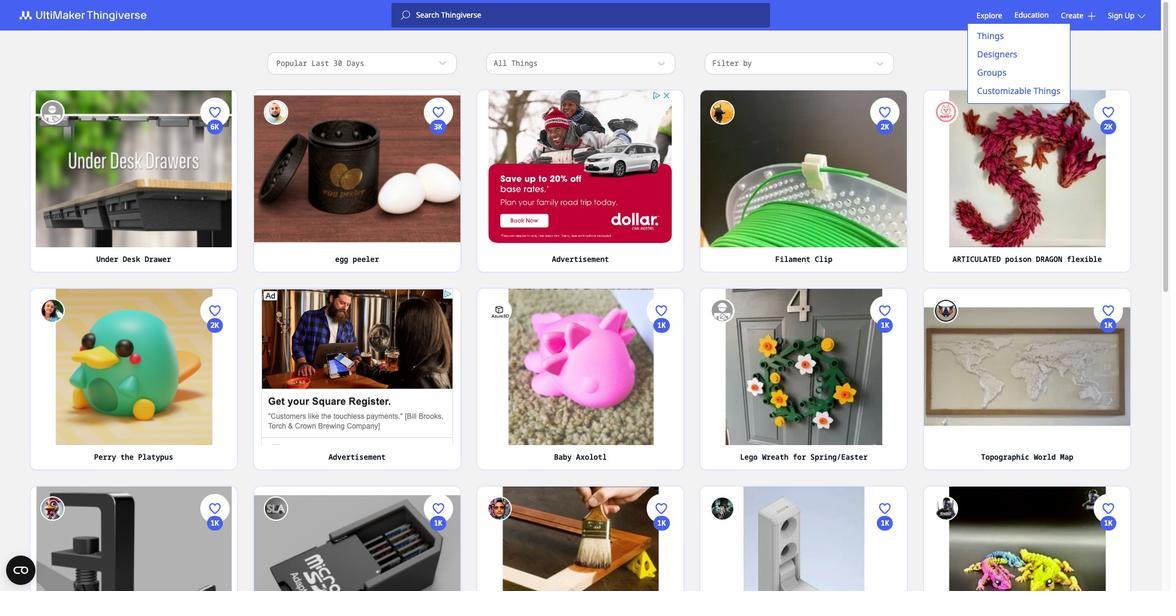 Task type: locate. For each thing, give the bounding box(es) containing it.
poison
[[1006, 254, 1032, 264]]

last
[[312, 58, 329, 68]]

2 14 from the left
[[881, 425, 890, 436]]

1 horizontal spatial advertisement
[[552, 254, 609, 264]]

egg peeler link
[[254, 247, 460, 272]]

baby
[[554, 452, 572, 462]]

desk
[[123, 254, 140, 264]]

world
[[1034, 452, 1056, 462]]

peeler
[[353, 254, 379, 264]]

0 horizontal spatial 14
[[211, 425, 219, 436]]

1 horizontal spatial advertisement element
[[489, 90, 672, 243]]

0 vertical spatial advertisement
[[552, 254, 609, 264]]

perry the platypus
[[94, 452, 173, 462]]

things down groups link
[[1034, 85, 1061, 96]]

under desk drawer link
[[31, 247, 237, 272]]

35
[[1104, 425, 1113, 436]]

2k
[[881, 122, 890, 132], [1104, 122, 1113, 132], [211, 320, 219, 330]]

14
[[211, 425, 219, 436], [881, 425, 890, 436]]

popular last 30 days
[[276, 58, 364, 68]]

1k for "thumbnail representing sd card holder /ru"
[[434, 518, 443, 528]]

1 horizontal spatial 2k
[[881, 122, 890, 132]]

2 horizontal spatial things
[[1034, 85, 1061, 96]]

plusicon image
[[1088, 12, 1096, 20]]

2 horizontal spatial 2k
[[1104, 122, 1113, 132]]

1k for thumbnail representing desk headphone holder - updated
[[211, 518, 219, 528]]

advertisement
[[552, 254, 609, 264], [329, 452, 386, 462]]

30
[[334, 58, 342, 68]]

922
[[879, 373, 892, 383]]

all things
[[494, 58, 538, 68]]

the
[[121, 452, 134, 462]]

2 vertical spatial things
[[1034, 85, 1061, 96]]

2k for 9
[[1104, 122, 1113, 132]]

1 14 from the left
[[211, 425, 219, 436]]

topographic
[[981, 452, 1030, 462]]

open widget image
[[6, 556, 35, 585]]

1k
[[434, 174, 443, 185], [881, 174, 890, 185], [1104, 174, 1113, 185], [657, 320, 666, 330], [881, 320, 890, 330], [1104, 320, 1113, 330], [211, 518, 219, 528], [434, 518, 443, 528], [657, 518, 666, 528], [881, 518, 890, 528], [1104, 518, 1113, 528]]

advertisement element
[[489, 90, 672, 243], [261, 289, 453, 466]]

0 horizontal spatial 2k
[[211, 320, 219, 330]]

1 vertical spatial advertisement
[[329, 452, 386, 462]]

things right "all"
[[511, 58, 538, 68]]

avatar image for thumbnail representing topographic world map
[[934, 298, 959, 323]]

1k for thumbnail representing lego wreath for spring/easter
[[881, 320, 890, 330]]

1k for thumbnail representing topographic world map
[[1104, 320, 1113, 330]]

avatar image
[[40, 100, 65, 125], [264, 100, 288, 125], [711, 100, 735, 125], [934, 100, 959, 125], [40, 298, 65, 323], [487, 298, 512, 323], [711, 298, 735, 323], [934, 298, 959, 323], [40, 497, 65, 521], [264, 497, 288, 521], [487, 497, 512, 521], [711, 497, 735, 521], [934, 497, 959, 521]]

perry the platypus link
[[31, 445, 237, 470]]

things for customizable things
[[1034, 85, 1061, 96]]

avatar image for thumbnail representing baby axolotl
[[487, 298, 512, 323]]

under desk drawer
[[96, 254, 171, 264]]

0 horizontal spatial things
[[511, 58, 538, 68]]

sign
[[1108, 10, 1123, 20]]

1 vertical spatial things
[[511, 58, 538, 68]]

0 horizontal spatial advertisement element
[[261, 289, 453, 466]]

filter by
[[713, 58, 752, 68]]

1 horizontal spatial things
[[977, 30, 1004, 41]]

thumbnail representing topographic world map image
[[924, 289, 1131, 445]]

14 down 922 on the right bottom
[[881, 425, 890, 436]]

clip
[[815, 254, 833, 264]]

things
[[977, 30, 1004, 41], [511, 58, 538, 68], [1034, 85, 1061, 96]]

days
[[347, 58, 364, 68]]

egg peeler
[[335, 254, 379, 264]]

avatar image for "thumbnail representing paint piramides"
[[487, 497, 512, 521]]

Search Thingiverse text field
[[410, 10, 770, 20]]

1k for thumbnail representing baby axolotl
[[657, 320, 666, 330]]

8
[[883, 227, 887, 237]]

create
[[1061, 10, 1084, 20]]

perry
[[94, 452, 116, 462]]

avatar image for 'thumbnail representing egg peeler'
[[264, 100, 288, 125]]

4k
[[211, 174, 219, 185]]

36
[[434, 227, 443, 237]]

create button
[[1061, 10, 1096, 20]]

1 horizontal spatial 14
[[881, 425, 890, 436]]

thumbnail representing articulated poison dragon flexible image
[[924, 90, 1131, 247]]

filter by button
[[705, 53, 894, 75]]

filter
[[713, 58, 739, 68]]

things up the designers
[[977, 30, 1004, 41]]

avatar image for thumbnail representing lego wreath for spring/easter
[[711, 298, 735, 323]]

all things button
[[486, 53, 675, 75]]

for
[[793, 452, 806, 462]]

baby axolotl
[[554, 452, 607, 462]]

baby axolotl link
[[477, 445, 684, 470]]

14 for lego wreath for spring/easter
[[881, 425, 890, 436]]

0 horizontal spatial advertisement
[[329, 452, 386, 462]]

6k
[[211, 122, 219, 132]]

2k for 8
[[881, 122, 890, 132]]

900
[[655, 571, 668, 581]]

things inside button
[[511, 58, 538, 68]]

14 down the 789
[[211, 425, 219, 436]]

explore
[[977, 10, 1003, 20]]

sign up button
[[1108, 10, 1149, 20]]



Task type: vqa. For each thing, say whether or not it's contained in the screenshot.
14's 2K
yes



Task type: describe. For each thing, give the bounding box(es) containing it.
lego
[[740, 452, 758, 462]]

wreath
[[762, 452, 789, 462]]

topographic world map link
[[924, 445, 1131, 470]]

avatar image for thumbnail representing under desk drawer
[[40, 100, 65, 125]]

groups
[[977, 66, 1007, 78]]

0 vertical spatial advertisement element
[[489, 90, 672, 243]]

thumbnail representing egg peeler image
[[254, 90, 460, 247]]

education link
[[1015, 9, 1049, 22]]

things link
[[968, 27, 1070, 45]]

thumbnail representing foldable wall hook 2024 (print in place) image
[[701, 487, 907, 591]]

groups link
[[968, 63, 1070, 82]]

thumbnail representing little grass dragon - articulated - print in place - flexi - no supports - fantasy image
[[924, 487, 1131, 591]]

flexible
[[1067, 254, 1102, 264]]

54
[[211, 227, 219, 237]]

9
[[1107, 227, 1111, 237]]

topographic world map
[[981, 452, 1074, 462]]

lego wreath for spring/easter
[[740, 452, 868, 462]]

platypus
[[138, 452, 173, 462]]

up
[[1125, 10, 1135, 20]]

thumbnail representing baby axolotl image
[[477, 289, 684, 445]]

avatar image for thumbnail representing desk headphone holder - updated
[[40, 497, 65, 521]]

spring/easter
[[811, 452, 868, 462]]

customizable
[[977, 85, 1032, 96]]

0 vertical spatial things
[[977, 30, 1004, 41]]

articulated poison dragon flexible
[[953, 254, 1102, 264]]

egg
[[335, 254, 348, 264]]

3k
[[434, 122, 443, 132]]

thumbnail representing desk headphone holder - updated image
[[31, 487, 237, 591]]

explore button
[[977, 10, 1003, 20]]

789
[[208, 373, 222, 383]]

axolotl
[[576, 452, 607, 462]]

customizable things
[[977, 85, 1061, 96]]

thumbnail representing filament clip image
[[701, 90, 907, 247]]

drawer
[[145, 254, 171, 264]]

popular
[[276, 58, 307, 68]]

1k for thumbnail representing little grass dragon - articulated - print in place - flexi - no supports - fantasy
[[1104, 518, 1113, 528]]

thumbnail representing under desk drawer image
[[31, 90, 237, 247]]

14 for perry the platypus
[[211, 425, 219, 436]]

717
[[432, 571, 445, 581]]

under
[[96, 254, 118, 264]]

851
[[655, 373, 668, 383]]

avatar image for the thumbnail representing filament clip
[[711, 100, 735, 125]]

map
[[1061, 452, 1074, 462]]

filament
[[776, 254, 811, 264]]

thumbnail representing lego wreath for spring/easter image
[[701, 289, 907, 445]]

1k for "thumbnail representing paint piramides"
[[657, 518, 666, 528]]

1k for thumbnail representing foldable wall hook 2024 (print in place)
[[881, 518, 890, 528]]

articulated poison dragon flexible link
[[924, 247, 1131, 272]]

avatar image for "thumbnail representing articulated poison dragon flexible"
[[934, 100, 959, 125]]

2k for 14
[[211, 320, 219, 330]]

education
[[1015, 10, 1049, 20]]

things for all things
[[511, 58, 538, 68]]

makerbot logo image
[[12, 8, 161, 23]]

lego wreath for spring/easter link
[[701, 445, 907, 470]]

by
[[743, 58, 752, 68]]

thumbnail representing paint piramides image
[[477, 487, 684, 591]]

dragon
[[1036, 254, 1063, 264]]

avatar image for thumbnail representing foldable wall hook 2024 (print in place)
[[711, 497, 735, 521]]

designers link
[[968, 45, 1070, 63]]

880
[[1102, 373, 1115, 383]]

designers
[[977, 48, 1018, 60]]

avatar image for "thumbnail representing sd card holder /ru"
[[264, 497, 288, 521]]

671
[[1102, 571, 1115, 581]]

avatar image for thumbnail representing little grass dragon - articulated - print in place - flexi - no supports - fantasy
[[934, 497, 959, 521]]

search control image
[[400, 10, 410, 20]]

customizable things link
[[968, 82, 1070, 100]]

thumbnail representing sd card holder /ru image
[[254, 487, 460, 591]]

sign up
[[1108, 10, 1135, 20]]

all
[[494, 58, 507, 68]]

thumbnail representing perry the platypus image
[[31, 289, 237, 445]]

filament clip link
[[701, 247, 907, 272]]

1 vertical spatial advertisement element
[[261, 289, 453, 466]]

articulated
[[953, 254, 1001, 264]]

avatar image for the thumbnail representing perry the platypus
[[40, 298, 65, 323]]

filament clip
[[776, 254, 833, 264]]



